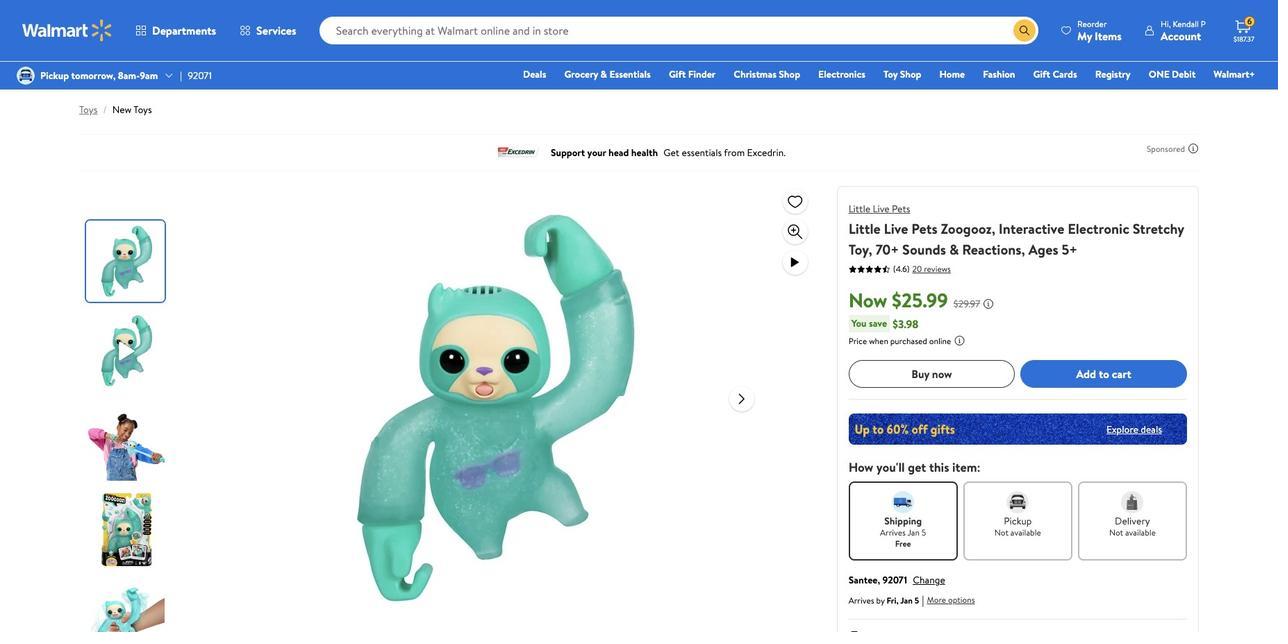 Task type: vqa. For each thing, say whether or not it's contained in the screenshot.
in at the right top
no



Task type: describe. For each thing, give the bounding box(es) containing it.
ad disclaimer and feedback image
[[1188, 143, 1199, 154]]

toys link
[[79, 103, 98, 117]]

hi,
[[1161, 18, 1171, 30]]

essentials
[[609, 67, 651, 81]]

search icon image
[[1019, 25, 1030, 36]]

my
[[1077, 28, 1092, 43]]

hi, kendall p account
[[1161, 18, 1206, 43]]

intent image for pickup image
[[1007, 492, 1029, 514]]

explore deals link
[[1101, 417, 1168, 442]]

registry
[[1095, 67, 1131, 81]]

learn more about strikethrough prices image
[[983, 299, 994, 310]]

reactions,
[[962, 240, 1025, 259]]

Walmart Site-Wide search field
[[319, 17, 1039, 44]]

sponsored
[[1147, 143, 1185, 155]]

interactive
[[999, 220, 1064, 238]]

reorder my items
[[1077, 18, 1122, 43]]

5 inside shipping arrives jan 5 free
[[922, 527, 926, 539]]

pickup tomorrow, 8am-9am
[[40, 69, 158, 83]]

gift cards link
[[1027, 67, 1083, 82]]

save
[[869, 317, 887, 331]]

new toys link
[[112, 103, 152, 117]]

you save $3.98
[[851, 316, 919, 332]]

available for delivery
[[1125, 527, 1156, 539]]

reviews
[[924, 263, 951, 275]]

walmart+ link
[[1208, 67, 1261, 82]]

santee, 92071 change
[[849, 574, 945, 588]]

grocery & essentials
[[564, 67, 651, 81]]

account
[[1161, 28, 1201, 43]]

electronics
[[818, 67, 866, 81]]

intent image for shipping image
[[892, 492, 914, 514]]

reorder
[[1077, 18, 1107, 30]]

fashion link
[[977, 67, 1022, 82]]

shop for christmas shop
[[779, 67, 800, 81]]

9am
[[140, 69, 158, 83]]

one
[[1149, 67, 1170, 81]]

home link
[[933, 67, 971, 82]]

1 toys from the left
[[79, 103, 98, 117]]

1 vertical spatial live
[[884, 220, 908, 238]]

ages
[[1029, 240, 1058, 259]]

0 vertical spatial |
[[180, 69, 182, 83]]

online
[[929, 336, 951, 347]]

$3.98
[[893, 316, 919, 332]]

Search search field
[[319, 17, 1039, 44]]

little live pets link
[[849, 202, 910, 216]]

p
[[1201, 18, 1206, 30]]

one debit
[[1149, 67, 1196, 81]]

price
[[849, 336, 867, 347]]

92071 for santee,
[[883, 574, 907, 588]]

change
[[913, 574, 945, 588]]

arrives by fri, jan 5 | more options
[[849, 593, 975, 609]]

stretchy
[[1133, 220, 1184, 238]]

view video image
[[787, 254, 803, 271]]

services button
[[228, 14, 308, 47]]

buy now
[[912, 367, 952, 382]]

next media item image
[[733, 391, 750, 407]]

6
[[1247, 15, 1252, 27]]

buy now button
[[849, 361, 1015, 388]]

5+
[[1062, 240, 1078, 259]]

& inside little live pets little live pets zoogooz, interactive electronic stretchy toy, 70+ sounds & reactions, ages 5+
[[950, 240, 959, 259]]

1 horizontal spatial pets
[[912, 220, 938, 238]]

grocery & essentials link
[[558, 67, 657, 82]]

add to favorites list, little live pets zoogooz, interactive electronic stretchy  toy, 70+ sounds & reactions, ages 5+ image
[[787, 193, 803, 210]]

debit
[[1172, 67, 1196, 81]]

(4.6) 20 reviews
[[893, 263, 951, 275]]

zoogooz,
[[941, 220, 995, 238]]

$25.99
[[892, 287, 948, 314]]

20 reviews link
[[910, 263, 951, 275]]

(4.6)
[[893, 263, 910, 275]]

cards
[[1053, 67, 1077, 81]]

christmas shop link
[[728, 67, 807, 82]]

up to sixty percent off deals. shop now. image
[[849, 414, 1187, 445]]

1 little from the top
[[849, 202, 871, 216]]

explore
[[1106, 423, 1139, 437]]

delivery not available
[[1109, 515, 1156, 539]]

items
[[1095, 28, 1122, 43]]

when
[[869, 336, 888, 347]]

92071 for |
[[188, 69, 212, 83]]

services
[[256, 23, 296, 38]]

legal information image
[[954, 336, 965, 347]]

departments
[[152, 23, 216, 38]]

delivery
[[1115, 515, 1150, 529]]

little live pets zoogooz, interactive electronic stretchy  toy, 70+ sounds & reactions, ages 5+ - image 4 of 23 image
[[86, 490, 167, 571]]

pickup for not
[[1004, 515, 1032, 529]]

christmas shop
[[734, 67, 800, 81]]

not for delivery
[[1109, 527, 1123, 539]]

20
[[912, 263, 922, 275]]

gift finder
[[669, 67, 716, 81]]

2 little from the top
[[849, 220, 881, 238]]

walmart+
[[1214, 67, 1255, 81]]



Task type: locate. For each thing, give the bounding box(es) containing it.
92071 down departments
[[188, 69, 212, 83]]

home
[[939, 67, 965, 81]]

this
[[929, 459, 949, 477]]

little live pets little live pets zoogooz, interactive electronic stretchy toy, 70+ sounds & reactions, ages 5+
[[849, 202, 1184, 259]]

1 vertical spatial arrives
[[849, 595, 874, 607]]

deals
[[1141, 423, 1162, 437]]

5
[[922, 527, 926, 539], [915, 595, 919, 607]]

now
[[932, 367, 952, 382]]

grocery
[[564, 67, 598, 81]]

jan
[[908, 527, 920, 539], [900, 595, 913, 607]]

/
[[103, 103, 107, 117]]

0 vertical spatial 5
[[922, 527, 926, 539]]

finder
[[688, 67, 716, 81]]

deals link
[[517, 67, 553, 82]]

not down the intent image for delivery
[[1109, 527, 1123, 539]]

zoom image modal image
[[787, 224, 803, 240]]

walmart image
[[22, 19, 113, 42]]

not for pickup
[[995, 527, 1009, 539]]

1 gift from the left
[[669, 67, 686, 81]]

& right grocery at left
[[601, 67, 607, 81]]

not inside pickup not available
[[995, 527, 1009, 539]]

not
[[995, 527, 1009, 539], [1109, 527, 1123, 539]]

not down intent image for pickup
[[995, 527, 1009, 539]]

little live pets zoogooz, interactive electronic stretchy  toy, 70+ sounds & reactions, ages 5+ - image 1 of 23 image
[[86, 221, 167, 302]]

now
[[849, 287, 887, 314]]

by
[[876, 595, 885, 607]]

to
[[1099, 367, 1109, 382]]

pickup left tomorrow,
[[40, 69, 69, 83]]

add to cart button
[[1021, 361, 1187, 388]]

92071 up fri,
[[883, 574, 907, 588]]

explore deals
[[1106, 423, 1162, 437]]

0 vertical spatial little
[[849, 202, 871, 216]]

0 horizontal spatial 92071
[[188, 69, 212, 83]]

arrives
[[880, 527, 906, 539], [849, 595, 874, 607]]

toys / new toys
[[79, 103, 152, 117]]

toys left /
[[79, 103, 98, 117]]

shipping arrives jan 5 free
[[880, 515, 926, 550]]

how you'll get this item:
[[849, 459, 981, 477]]

5 left more at the bottom right
[[915, 595, 919, 607]]

buy
[[912, 367, 929, 382]]

tomorrow,
[[71, 69, 116, 83]]

0 vertical spatial jan
[[908, 527, 920, 539]]

electronic
[[1068, 220, 1129, 238]]

1 horizontal spatial pickup
[[1004, 515, 1032, 529]]

$29.97
[[954, 297, 980, 311]]

gift left "cards"
[[1033, 67, 1050, 81]]

1 horizontal spatial |
[[922, 593, 924, 609]]

2 gift from the left
[[1033, 67, 1050, 81]]

arrives inside arrives by fri, jan 5 | more options
[[849, 595, 874, 607]]

1 vertical spatial pets
[[912, 220, 938, 238]]

1 horizontal spatial 5
[[922, 527, 926, 539]]

gift cards
[[1033, 67, 1077, 81]]

$187.37
[[1234, 34, 1254, 44]]

0 horizontal spatial gift
[[669, 67, 686, 81]]

1 not from the left
[[995, 527, 1009, 539]]

little live pets zoogooz, interactive electronic stretchy  toy, 70+ sounds & reactions, ages 5+ - image 5 of 23 image
[[86, 579, 167, 633]]

santee,
[[849, 574, 880, 588]]

arrives down "intent image for shipping"
[[880, 527, 906, 539]]

pets
[[892, 202, 910, 216], [912, 220, 938, 238]]

free
[[895, 538, 911, 550]]

gift for gift finder
[[669, 67, 686, 81]]

0 horizontal spatial &
[[601, 67, 607, 81]]

electronics link
[[812, 67, 872, 82]]

0 horizontal spatial toys
[[79, 103, 98, 117]]

arrives inside shipping arrives jan 5 free
[[880, 527, 906, 539]]

not inside delivery not available
[[1109, 527, 1123, 539]]

item:
[[952, 459, 981, 477]]

shipping
[[885, 515, 922, 529]]

70+
[[876, 240, 899, 259]]

1 horizontal spatial arrives
[[880, 527, 906, 539]]

toys
[[79, 103, 98, 117], [134, 103, 152, 117]]

5 inside arrives by fri, jan 5 | more options
[[915, 595, 919, 607]]

1 horizontal spatial 92071
[[883, 574, 907, 588]]

christmas
[[734, 67, 777, 81]]

1 horizontal spatial shop
[[900, 67, 921, 81]]

pets up the 70+ at the right top
[[892, 202, 910, 216]]

0 vertical spatial pets
[[892, 202, 910, 216]]

1 shop from the left
[[779, 67, 800, 81]]

jan inside arrives by fri, jan 5 | more options
[[900, 595, 913, 607]]

1 horizontal spatial toys
[[134, 103, 152, 117]]

toys right the new
[[134, 103, 152, 117]]

1 vertical spatial jan
[[900, 595, 913, 607]]

you
[[851, 317, 867, 331]]

2 toys from the left
[[134, 103, 152, 117]]

pickup down intent image for pickup
[[1004, 515, 1032, 529]]

0 horizontal spatial available
[[1011, 527, 1041, 539]]

get
[[908, 459, 926, 477]]

available
[[1011, 527, 1041, 539], [1125, 527, 1156, 539]]

jan right fri,
[[900, 595, 913, 607]]

jan down "intent image for shipping"
[[908, 527, 920, 539]]

| 92071
[[180, 69, 212, 83]]

0 vertical spatial arrives
[[880, 527, 906, 539]]

available down the intent image for delivery
[[1125, 527, 1156, 539]]

1 vertical spatial |
[[922, 593, 924, 609]]

0 vertical spatial 92071
[[188, 69, 212, 83]]

available down intent image for pickup
[[1011, 527, 1041, 539]]

shop
[[779, 67, 800, 81], [900, 67, 921, 81]]

| right 9am
[[180, 69, 182, 83]]

2 not from the left
[[1109, 527, 1123, 539]]

more
[[927, 595, 946, 606]]

pickup for tomorrow,
[[40, 69, 69, 83]]

available inside delivery not available
[[1125, 527, 1156, 539]]

gift finder link
[[663, 67, 722, 82]]

you'll
[[876, 459, 905, 477]]

change button
[[913, 574, 945, 588]]

0 horizontal spatial not
[[995, 527, 1009, 539]]

more options button
[[927, 595, 975, 606]]

now $25.99
[[849, 287, 948, 314]]

1 vertical spatial &
[[950, 240, 959, 259]]

0 vertical spatial pickup
[[40, 69, 69, 83]]

deals
[[523, 67, 546, 81]]

1 horizontal spatial gift
[[1033, 67, 1050, 81]]

8am-
[[118, 69, 140, 83]]

gift for gift cards
[[1033, 67, 1050, 81]]

5 right free
[[922, 527, 926, 539]]

sounds
[[902, 240, 946, 259]]

add to cart
[[1076, 367, 1131, 382]]

options
[[948, 595, 975, 606]]

purchased
[[890, 336, 927, 347]]

0 vertical spatial live
[[873, 202, 890, 216]]

1 vertical spatial little
[[849, 220, 881, 238]]

pets up sounds
[[912, 220, 938, 238]]

gift left finder
[[669, 67, 686, 81]]

1 horizontal spatial &
[[950, 240, 959, 259]]

jan inside shipping arrives jan 5 free
[[908, 527, 920, 539]]

0 horizontal spatial arrives
[[849, 595, 874, 607]]

little live pets zoogooz, interactive electronic stretchy  toy, 70+ sounds & reactions, ages 5+ - image 3 of 23 image
[[86, 400, 167, 481]]

price when purchased online
[[849, 336, 951, 347]]

shop right toy
[[900, 67, 921, 81]]

1 horizontal spatial not
[[1109, 527, 1123, 539]]

1 vertical spatial pickup
[[1004, 515, 1032, 529]]

shop inside "link"
[[900, 67, 921, 81]]

& down zoogooz,
[[950, 240, 959, 259]]

little live pets zoogooz, interactive electronic stretchy  toy, 70+ sounds & reactions, ages 5+ image
[[274, 186, 718, 631]]

2 available from the left
[[1125, 527, 1156, 539]]

0 horizontal spatial |
[[180, 69, 182, 83]]

0 horizontal spatial pickup
[[40, 69, 69, 83]]

shop for toy shop
[[900, 67, 921, 81]]

shop right christmas at the right of page
[[779, 67, 800, 81]]

1 vertical spatial 5
[[915, 595, 919, 607]]

toy shop link
[[877, 67, 928, 82]]

0 horizontal spatial pets
[[892, 202, 910, 216]]

one debit link
[[1143, 67, 1202, 82]]

arrives left by
[[849, 595, 874, 607]]

1 available from the left
[[1011, 527, 1041, 539]]

 image
[[17, 67, 35, 85]]

gift
[[669, 67, 686, 81], [1033, 67, 1050, 81]]

pickup inside pickup not available
[[1004, 515, 1032, 529]]

little live pets zoogooz, interactive electronic stretchy  toy, 70+ sounds & reactions, ages 5+ - image 2 of 23 image
[[86, 311, 167, 392]]

pickup not available
[[995, 515, 1041, 539]]

0 vertical spatial &
[[601, 67, 607, 81]]

&
[[601, 67, 607, 81], [950, 240, 959, 259]]

0 horizontal spatial shop
[[779, 67, 800, 81]]

1 vertical spatial 92071
[[883, 574, 907, 588]]

fashion
[[983, 67, 1015, 81]]

toy shop
[[884, 67, 921, 81]]

available for pickup
[[1011, 527, 1041, 539]]

92071
[[188, 69, 212, 83], [883, 574, 907, 588]]

intent image for delivery image
[[1121, 492, 1144, 514]]

1 horizontal spatial available
[[1125, 527, 1156, 539]]

0 horizontal spatial 5
[[915, 595, 919, 607]]

available inside pickup not available
[[1011, 527, 1041, 539]]

new
[[112, 103, 132, 117]]

add
[[1076, 367, 1096, 382]]

departments button
[[124, 14, 228, 47]]

| left more at the bottom right
[[922, 593, 924, 609]]

toy
[[884, 67, 898, 81]]

2 shop from the left
[[900, 67, 921, 81]]



